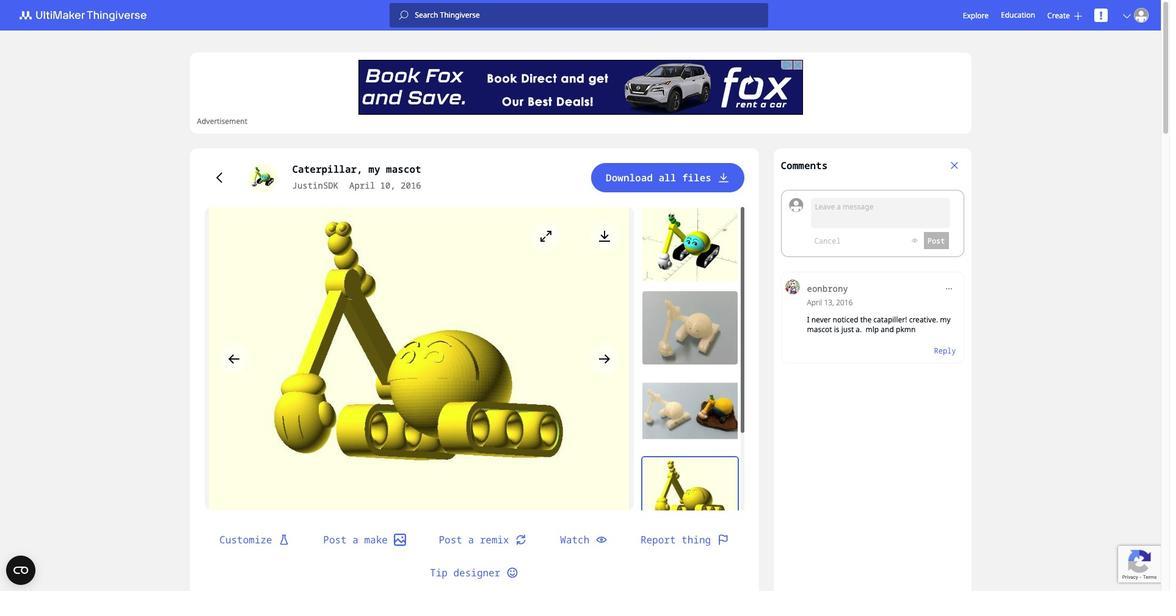 Task type: describe. For each thing, give the bounding box(es) containing it.
2 thumbnail representing an image or video in the carousel image from the top
[[642, 291, 738, 365]]

0 horizontal spatial avatar image
[[248, 163, 278, 192]]

explore button
[[963, 10, 989, 20]]

a.
[[856, 324, 862, 335]]

pimmyjeters avatar image
[[789, 198, 803, 213]]

! link
[[1095, 8, 1108, 23]]

justinsdk
[[292, 180, 338, 191]]

remix
[[480, 533, 509, 547]]

just
[[841, 324, 854, 335]]

thing
[[682, 533, 711, 547]]

eonbrony
[[807, 283, 848, 294]]

4 thumbnail representing an image or video in the carousel image from the top
[[642, 457, 738, 531]]

open widget image
[[6, 556, 35, 585]]

makerbot logo image
[[12, 8, 161, 23]]

justinsdk link
[[292, 179, 338, 192]]

a for remix
[[468, 533, 474, 547]]

april for april 13, 2016
[[807, 297, 822, 308]]

post for post
[[928, 236, 945, 246]]

1 thumbnail representing an image or video in the carousel image from the top
[[642, 208, 738, 282]]

0 horizontal spatial my
[[368, 162, 380, 176]]

never
[[812, 315, 831, 325]]

mascot inside i never noticed the catapiller! creative. my mascot is just a.  mlp and pkmn
[[807, 324, 832, 335]]

2016 for april 10, 2016
[[401, 180, 421, 191]]

all
[[659, 171, 676, 184]]

caterpillar,
[[292, 162, 363, 176]]

3 thumbnail representing an image or video in the carousel image from the top
[[642, 374, 738, 448]]

caterpillar, my mascot
[[292, 162, 421, 176]]

advertisement element
[[358, 60, 803, 115]]

is
[[834, 324, 840, 335]]

post a remix link
[[424, 525, 542, 555]]

post a remix
[[439, 533, 509, 547]]

tip designer button
[[415, 558, 533, 588]]

report thing link
[[626, 525, 744, 555]]

customize
[[219, 533, 272, 547]]

tip
[[430, 566, 448, 580]]

13,
[[824, 297, 834, 308]]

eonbrony avatar image
[[785, 280, 800, 294]]

post for post a remix
[[439, 533, 462, 547]]

Search Thingiverse text field
[[409, 10, 769, 20]]

download
[[606, 171, 653, 184]]

post button
[[924, 232, 949, 249]]

mlp
[[866, 324, 879, 335]]

customize link
[[205, 525, 305, 555]]

!
[[1100, 8, 1103, 23]]

0 vertical spatial mascot
[[386, 162, 421, 176]]

pkmn
[[896, 324, 916, 335]]

download all files button
[[591, 163, 744, 192]]

april 10, 2016
[[349, 180, 421, 191]]

the
[[860, 315, 872, 325]]

noticed
[[833, 315, 859, 325]]

i never noticed the catapiller! creative. my mascot is just a.  mlp and pkmn
[[807, 315, 953, 335]]

april for april 10, 2016
[[349, 180, 375, 191]]



Task type: locate. For each thing, give the bounding box(es) containing it.
make
[[364, 533, 388, 547]]

thumbnail representing an image or video in the carousel image
[[642, 208, 738, 282], [642, 291, 738, 365], [642, 374, 738, 448], [642, 457, 738, 531]]

designer
[[454, 566, 500, 580]]

avatar image right !
[[1134, 8, 1149, 23]]

cancel button
[[811, 232, 845, 249]]

cancel
[[814, 236, 841, 246]]

advertisement
[[197, 116, 247, 126]]

my right 'creative.' on the right bottom of the page
[[940, 315, 951, 325]]

creative.
[[909, 315, 938, 325]]

search control image
[[399, 10, 409, 20]]

post inside 'link'
[[323, 533, 347, 547]]

watch button
[[546, 525, 622, 555]]

0 horizontal spatial post
[[323, 533, 347, 547]]

0 horizontal spatial a
[[353, 533, 358, 547]]

a left make in the bottom of the page
[[353, 533, 358, 547]]

0 vertical spatial april
[[349, 180, 375, 191]]

mascot up 10,
[[386, 162, 421, 176]]

1 vertical spatial mascot
[[807, 324, 832, 335]]

tip designer
[[430, 566, 500, 580]]

a inside 'link'
[[353, 533, 358, 547]]

create button
[[1048, 10, 1082, 20]]

files
[[682, 171, 712, 184]]

0 vertical spatial my
[[368, 162, 380, 176]]

post
[[928, 236, 945, 246], [323, 533, 347, 547], [439, 533, 462, 547]]

education link
[[1001, 9, 1035, 22]]

post a make
[[323, 533, 388, 547]]

post inside button
[[928, 236, 945, 246]]

mascot left is
[[807, 324, 832, 335]]

carousel image representing the 3d design. either an user-provided picture or a 3d render. image
[[204, 207, 634, 511]]

0 vertical spatial 2016
[[401, 180, 421, 191]]

report
[[641, 533, 676, 547]]

reply button
[[931, 342, 960, 359]]

plusicon image
[[1074, 12, 1082, 20]]

catapiller!
[[874, 315, 907, 325]]

create
[[1048, 10, 1070, 20]]

1 horizontal spatial my
[[940, 315, 951, 325]]

1 vertical spatial avatar image
[[248, 163, 278, 192]]

1 horizontal spatial 2016
[[836, 297, 853, 308]]

0 horizontal spatial april
[[349, 180, 375, 191]]

1 horizontal spatial a
[[468, 533, 474, 547]]

education
[[1001, 10, 1035, 20]]

my
[[368, 162, 380, 176], [940, 315, 951, 325]]

and
[[881, 324, 894, 335]]

1 horizontal spatial avatar image
[[1134, 8, 1149, 23]]

april left 13, at the bottom right of the page
[[807, 297, 822, 308]]

2 a from the left
[[468, 533, 474, 547]]

avatar image
[[1134, 8, 1149, 23], [248, 163, 278, 192]]

download all files
[[606, 171, 712, 184]]

1 a from the left
[[353, 533, 358, 547]]

avatar image left "justinsdk"
[[248, 163, 278, 192]]

10,
[[380, 180, 396, 191]]

a
[[353, 533, 358, 547], [468, 533, 474, 547]]

1 horizontal spatial april
[[807, 297, 822, 308]]

2016 right 13, at the bottom right of the page
[[836, 297, 853, 308]]

1 horizontal spatial post
[[439, 533, 462, 547]]

1 vertical spatial april
[[807, 297, 822, 308]]

post for post a make
[[323, 533, 347, 547]]

2 horizontal spatial post
[[928, 236, 945, 246]]

0 vertical spatial avatar image
[[1134, 8, 1149, 23]]

my inside i never noticed the catapiller! creative. my mascot is just a.  mlp and pkmn
[[940, 315, 951, 325]]

mascot
[[386, 162, 421, 176], [807, 324, 832, 335]]

2016
[[401, 180, 421, 191], [836, 297, 853, 308]]

Leave a message text field
[[813, 200, 948, 226]]

april
[[349, 180, 375, 191], [807, 297, 822, 308]]

1 vertical spatial 2016
[[836, 297, 853, 308]]

1 vertical spatial my
[[940, 315, 951, 325]]

explore
[[963, 10, 989, 20]]

april 13, 2016
[[807, 297, 853, 308]]

my up april 10, 2016
[[368, 162, 380, 176]]

2016 right 10,
[[401, 180, 421, 191]]

comments
[[781, 159, 828, 172]]

i
[[807, 315, 810, 325]]

report thing
[[641, 533, 711, 547]]

a left remix
[[468, 533, 474, 547]]

0 horizontal spatial 2016
[[401, 180, 421, 191]]

watch
[[560, 533, 590, 547]]

2016 for april 13, 2016
[[836, 297, 853, 308]]

april down caterpillar, my mascot
[[349, 180, 375, 191]]

a for make
[[353, 533, 358, 547]]

reply
[[934, 346, 956, 356]]

0 horizontal spatial mascot
[[386, 162, 421, 176]]

post a make link
[[309, 525, 421, 555]]

1 horizontal spatial mascot
[[807, 324, 832, 335]]



Task type: vqa. For each thing, say whether or not it's contained in the screenshot.
'PimmyJeters avatar'
yes



